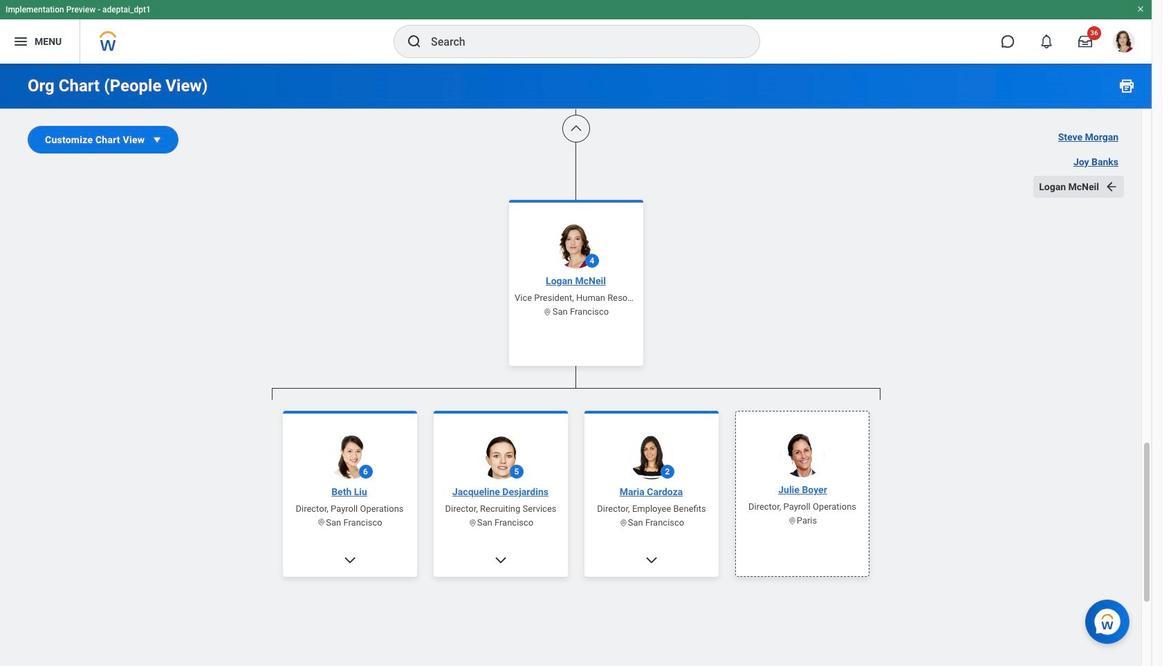 Task type: locate. For each thing, give the bounding box(es) containing it.
chevron down image
[[343, 553, 357, 567], [645, 553, 659, 567]]

profile logan mcneil image
[[1114, 30, 1136, 55]]

location image
[[543, 307, 552, 316], [788, 516, 797, 525], [468, 518, 477, 527], [619, 518, 628, 527]]

chevron down image
[[494, 553, 508, 567]]

justify image
[[12, 33, 29, 50]]

1 chevron down image from the left
[[343, 553, 357, 567]]

arrow left image
[[1105, 180, 1119, 194]]

print org chart image
[[1119, 78, 1136, 94]]

location image
[[317, 518, 326, 527]]

close environment banner image
[[1137, 5, 1145, 13]]

main content
[[0, 0, 1152, 667]]

logan mcneil, logan mcneil, 4 direct reports element
[[272, 400, 881, 667]]

0 horizontal spatial chevron down image
[[343, 553, 357, 567]]

1 horizontal spatial chevron down image
[[645, 553, 659, 567]]

banner
[[0, 0, 1152, 64]]



Task type: vqa. For each thing, say whether or not it's contained in the screenshot.
Search Workday search box
yes



Task type: describe. For each thing, give the bounding box(es) containing it.
search image
[[406, 33, 423, 50]]

caret down image
[[150, 133, 164, 147]]

Search Workday  search field
[[431, 26, 732, 57]]

chevron up image
[[569, 122, 583, 136]]

2 chevron down image from the left
[[645, 553, 659, 567]]

inbox large image
[[1079, 35, 1093, 48]]

notifications large image
[[1040, 35, 1054, 48]]



